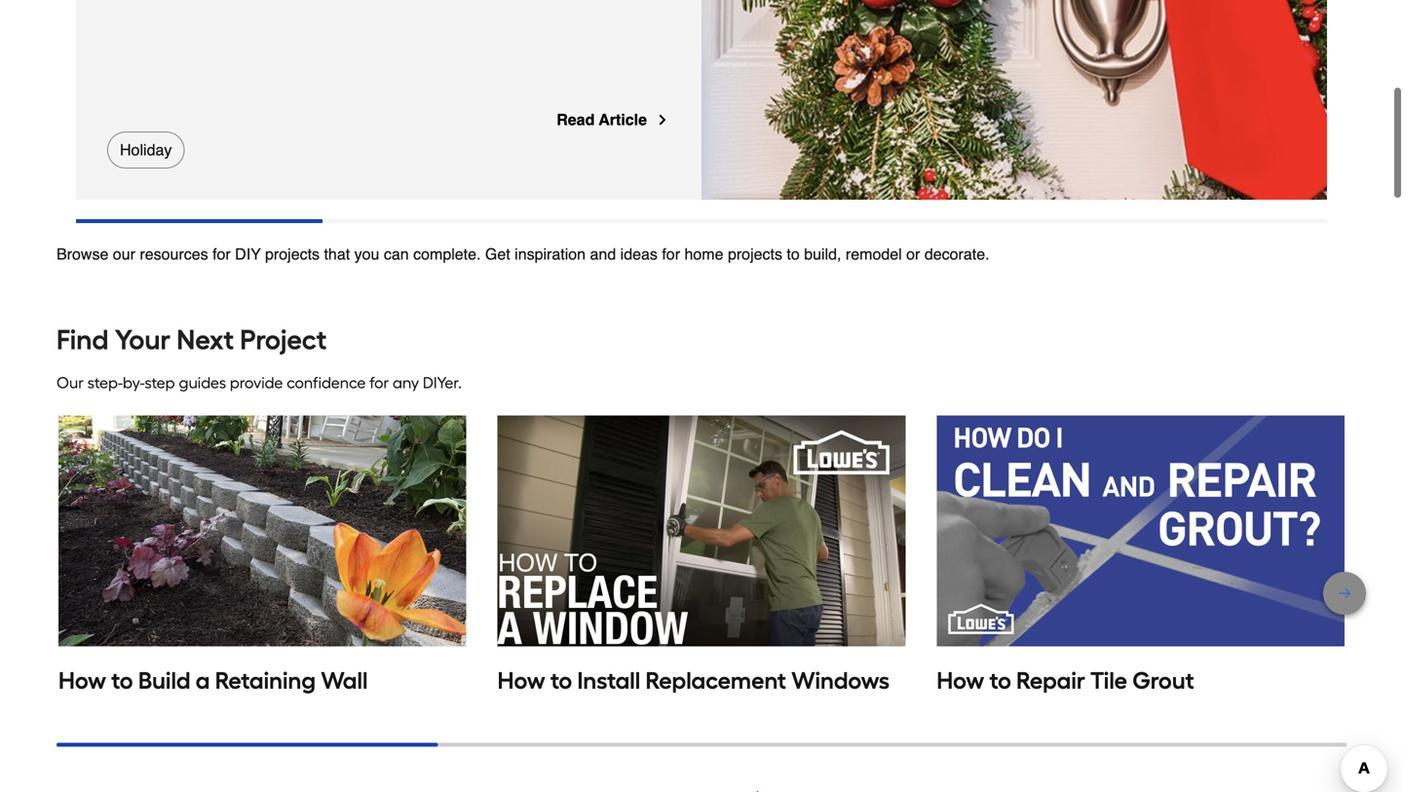 Task type: locate. For each thing, give the bounding box(es) containing it.
how to repair tile grout
[[937, 665, 1194, 693]]

how
[[58, 665, 106, 693], [498, 665, 545, 693], [937, 665, 984, 693]]

our
[[113, 243, 135, 261]]

0 horizontal spatial how
[[58, 665, 106, 693]]

holiday link
[[107, 130, 185, 167]]

inspiration
[[515, 243, 586, 261]]

projects
[[265, 243, 320, 261], [728, 243, 782, 261]]

can
[[384, 243, 409, 261]]

0 horizontal spatial projects
[[265, 243, 320, 261]]

by-
[[123, 372, 145, 390]]

to left build
[[111, 665, 133, 693]]

guides
[[179, 372, 226, 390]]

2 how from the left
[[498, 665, 545, 693]]

how to build a retaining wall
[[58, 665, 368, 693]]

2 horizontal spatial how
[[937, 665, 984, 693]]

any
[[393, 372, 419, 390]]

how to install replacement windows
[[498, 665, 890, 693]]

read article link
[[557, 106, 670, 130]]

how left build
[[58, 665, 106, 693]]

chevron right image
[[752, 787, 768, 792]]

confidence
[[287, 372, 366, 390]]

to left the install
[[550, 665, 572, 693]]

how to build a retaining wall link
[[58, 414, 466, 694]]

diyer.
[[423, 372, 462, 390]]

retaining
[[215, 665, 316, 693]]

project
[[240, 322, 327, 354]]

tile
[[1090, 665, 1127, 693]]

your
[[115, 322, 171, 354]]

to for how to build a retaining wall
[[111, 665, 133, 693]]

to inside how to install replacement windows link
[[550, 665, 572, 693]]

1 how from the left
[[58, 665, 106, 693]]

to inside how to build a retaining wall link
[[111, 665, 133, 693]]

our step-by-step guides provide confidence for any diyer.
[[57, 372, 462, 390]]

find your next project
[[57, 322, 327, 354]]

that
[[324, 243, 350, 261]]

2 projects from the left
[[728, 243, 782, 261]]

3 how from the left
[[937, 665, 984, 693]]

our
[[57, 372, 84, 390]]

holiday
[[120, 139, 172, 157]]

for right ideas
[[662, 243, 680, 261]]

decorate.
[[924, 243, 989, 261]]

how left repair
[[937, 665, 984, 693]]

projects right diy
[[265, 243, 320, 261]]

to left repair
[[990, 665, 1011, 693]]

for
[[212, 243, 231, 261], [662, 243, 680, 261], [370, 372, 389, 390]]

for left diy
[[212, 243, 231, 261]]

complete.
[[413, 243, 481, 261]]

next
[[177, 322, 234, 354]]

how for how to repair tile grout
[[937, 665, 984, 693]]

build,
[[804, 243, 841, 261]]

or
[[906, 243, 920, 261]]

install
[[577, 665, 640, 693]]

projects right home
[[728, 243, 782, 261]]

1 horizontal spatial how
[[498, 665, 545, 693]]

to inside how to repair tile grout link
[[990, 665, 1011, 693]]

for left any
[[370, 372, 389, 390]]

to left the build, on the top of page
[[787, 243, 800, 261]]

diy
[[235, 243, 261, 261]]

1 horizontal spatial projects
[[728, 243, 782, 261]]

how left the install
[[498, 665, 545, 693]]

step-
[[88, 372, 123, 390]]

scrollbar
[[76, 217, 323, 221]]

to
[[787, 243, 800, 261], [111, 665, 133, 693], [550, 665, 572, 693], [990, 665, 1011, 693]]



Task type: vqa. For each thing, say whether or not it's contained in the screenshot.
topmost Makes
no



Task type: describe. For each thing, give the bounding box(es) containing it.
chevron right image
[[655, 110, 670, 126]]

remodel
[[846, 243, 902, 261]]

build
[[138, 665, 190, 693]]

how for how to build a retaining wall
[[58, 665, 106, 693]]

find
[[57, 322, 109, 354]]

1 horizontal spatial for
[[370, 372, 389, 390]]

1 projects from the left
[[265, 243, 320, 261]]

to for how to install replacement windows
[[550, 665, 572, 693]]

how to install replacement windows link
[[498, 414, 905, 694]]

resources
[[140, 243, 208, 261]]

wall
[[321, 665, 368, 693]]

browse our resources for diy projects that you can complete. get inspiration and ideas for home projects to build, remodel or decorate.
[[57, 243, 989, 261]]

you
[[354, 243, 379, 261]]

to for how to repair tile grout
[[990, 665, 1011, 693]]

a snowy evergreen wreath with pinecones, apples, berries and an offset red bow on a white door. image
[[702, 0, 1327, 198]]

replacement
[[646, 665, 786, 693]]

grout
[[1132, 665, 1194, 693]]

0 horizontal spatial for
[[212, 243, 231, 261]]

how for how to install replacement windows
[[498, 665, 545, 693]]

2 horizontal spatial for
[[662, 243, 680, 261]]

read
[[557, 109, 595, 127]]

a
[[196, 665, 210, 693]]

and
[[590, 243, 616, 261]]

home
[[684, 243, 723, 261]]

article
[[599, 109, 647, 127]]

get
[[485, 243, 510, 261]]

windows
[[791, 665, 890, 693]]

repair
[[1016, 665, 1085, 693]]

how to repair tile grout link
[[937, 414, 1345, 694]]

browse
[[57, 243, 108, 261]]

ideas
[[620, 243, 658, 261]]

find your next project heading
[[57, 319, 1347, 358]]

step
[[145, 372, 175, 390]]

read article
[[557, 109, 647, 127]]

provide
[[230, 372, 283, 390]]



